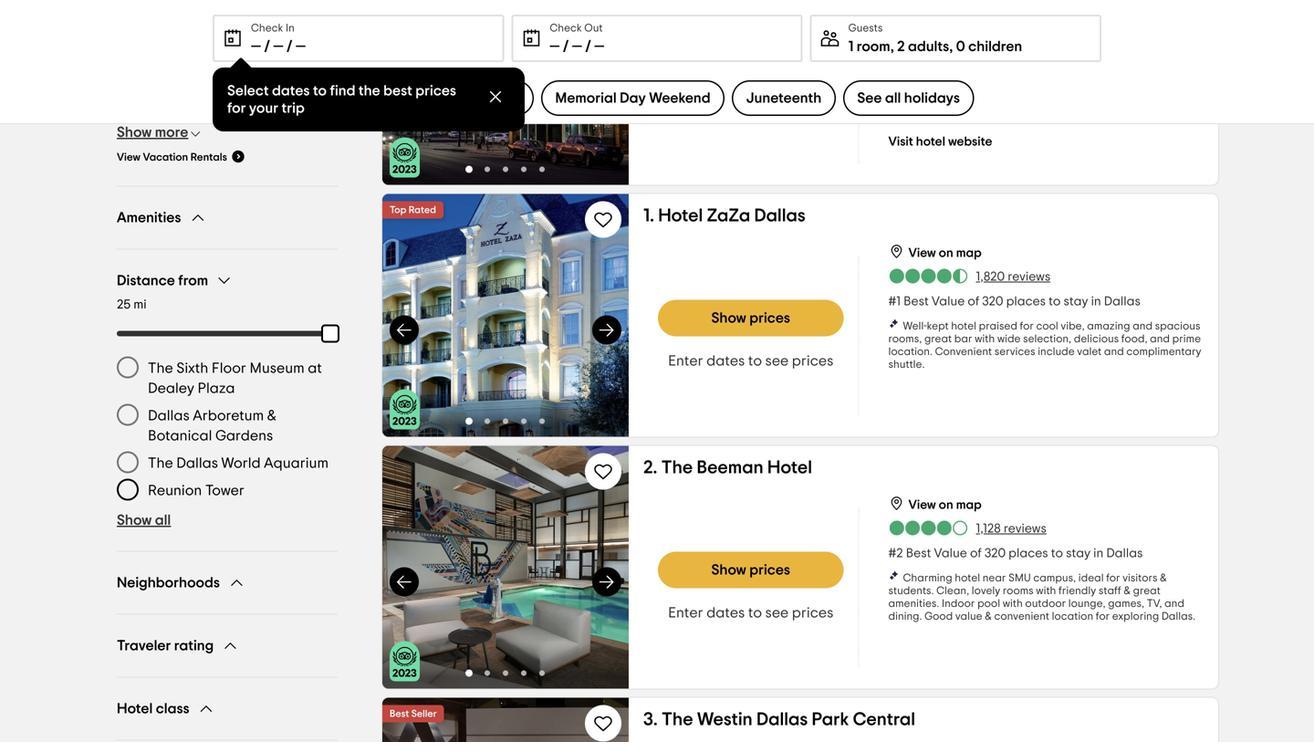 Task type: locate. For each thing, give the bounding box(es) containing it.
selection,
[[1024, 334, 1072, 345]]

top rated link
[[383, 194, 444, 219]]

3 show prices from the top
[[712, 563, 791, 578]]

2 show prices from the top
[[712, 311, 791, 326]]

charming
[[903, 573, 953, 584]]

0 vertical spatial all
[[886, 91, 902, 105]]

3 2023 link from the top
[[390, 641, 420, 682]]

0 vertical spatial on
[[939, 247, 954, 260]]

0 vertical spatial value
[[932, 295, 965, 308]]

central
[[853, 711, 916, 729]]

1 horizontal spatial weekend
[[649, 91, 711, 105]]

park
[[812, 711, 849, 729]]

location
[[1024, 43, 1066, 54], [1052, 611, 1094, 622]]

2 vertical spatial best
[[390, 709, 409, 719]]

best up the charming on the right of the page
[[906, 547, 932, 560]]

enter
[[668, 102, 704, 116], [668, 354, 704, 368], [668, 606, 704, 620]]

show prices for beeman
[[712, 563, 791, 578]]

2 vertical spatial with
[[1003, 599, 1023, 609]]

2 horizontal spatial with
[[1037, 586, 1057, 597]]

2 horizontal spatial hotel
[[768, 459, 813, 477]]

1 2023 link from the top
[[390, 137, 420, 178]]

2023 link
[[390, 137, 420, 178], [390, 389, 420, 430], [390, 641, 420, 682]]

of down '1,128 reviews' button
[[971, 547, 982, 560]]

1 for room
[[849, 39, 854, 54]]

view on map for hotel
[[909, 499, 982, 512]]

visit hotel website
[[889, 136, 993, 148]]

3 previous photo image from the top
[[395, 573, 414, 591]]

all for show
[[155, 513, 171, 528]]

hotel right 1.
[[658, 207, 703, 225]]

hotel for modern
[[945, 43, 971, 54]]

0 vertical spatial places
[[1007, 295, 1046, 308]]

and up complimentary
[[1151, 334, 1171, 345]]

view on map up 4.0 of 5 bubbles. 1,128 reviews element
[[909, 499, 982, 512]]

show prices
[[712, 59, 791, 74], [712, 311, 791, 326], [712, 563, 791, 578]]

all right see at right top
[[886, 91, 902, 105]]

1 vertical spatial carousel of images figure
[[383, 194, 629, 437]]

1 vertical spatial #
[[889, 547, 897, 560]]

# up students.
[[889, 547, 897, 560]]

location inside charming hotel near smu campus, ideal for visitors & students. clean, lovely rooms with friendly staff & great amenities. indoor pool with outdoor lounge, games, tv, and dining. good value & convenient location for exploring dallas.
[[1052, 611, 1094, 622]]

1 carousel of images figure from the top
[[383, 0, 629, 185]]

see
[[766, 102, 789, 116], [766, 354, 789, 368], [766, 606, 789, 620]]

in left the a
[[973, 43, 982, 54]]

0 horizontal spatial hotel
[[117, 702, 153, 716]]

1 vertical spatial on
[[939, 499, 954, 512]]

of
[[968, 295, 980, 308], [971, 547, 982, 560]]

great down visitors
[[1134, 586, 1161, 597]]

amazing
[[1088, 321, 1131, 332]]

2 2023 link from the top
[[390, 389, 420, 430]]

stay up vibe,
[[1064, 295, 1089, 308]]

0 vertical spatial carousel of images figure
[[383, 0, 629, 185]]

3 next photo image from the top
[[598, 573, 616, 591]]

to inside modern hotel in a prime location between downtown & deep ellum. easy walking distance to restaurants, bars, parks, and farmers market. unique ambiance, friendly staff, and affordable prices.
[[1032, 56, 1043, 67]]

1 day from the left
[[429, 91, 455, 105]]

1 vertical spatial save to a trip image
[[593, 461, 614, 483]]

0 vertical spatial 1
[[849, 39, 854, 54]]

show more
[[117, 125, 188, 140]]

2 weekend from the left
[[649, 91, 711, 105]]

& up the gardens
[[267, 409, 277, 423]]

0 vertical spatial see
[[766, 102, 789, 116]]

2 vertical spatial show prices
[[712, 563, 791, 578]]

reviews up "# 1 best value of 320 places to stay in dallas"
[[1008, 271, 1051, 284]]

0 vertical spatial next photo image
[[598, 69, 616, 87]]

& left inns
[[179, 40, 189, 55]]

0 vertical spatial show prices
[[712, 59, 791, 74]]

2 enter from the top
[[668, 354, 704, 368]]

weekend inside memorial day weekend button
[[649, 91, 711, 105]]

weekend
[[458, 91, 520, 105], [649, 91, 711, 105]]

juneteenth
[[747, 91, 822, 105]]

1 vertical spatial reviews
[[1004, 523, 1047, 536]]

4.5 of 5 bubbles. 62 reviews element
[[889, 15, 1036, 33]]

reviews up "# 2 best value of 320 places to stay in dallas"
[[1004, 523, 1047, 536]]

value for the beeman hotel
[[934, 547, 968, 560]]

0 horizontal spatial 1
[[849, 39, 854, 54]]

320 down 1,820
[[983, 295, 1004, 308]]

parks,
[[1136, 56, 1167, 67]]

show all button
[[117, 512, 171, 529]]

2 vertical spatial enter
[[668, 606, 704, 620]]

the
[[148, 361, 173, 376], [148, 456, 173, 471], [662, 459, 693, 477], [662, 711, 694, 729]]

lovely
[[972, 586, 1001, 597]]

0 horizontal spatial day
[[429, 91, 455, 105]]

1 horizontal spatial prime
[[1173, 334, 1202, 345]]

0 vertical spatial show prices button
[[658, 48, 844, 84]]

dates
[[272, 84, 310, 98], [707, 102, 745, 116], [707, 354, 745, 368], [707, 606, 745, 620]]

view on map
[[909, 247, 982, 260], [909, 499, 982, 512]]

1 vertical spatial great
[[1134, 586, 1161, 597]]

1 horizontal spatial ,
[[950, 39, 953, 54]]

0 vertical spatial with
[[975, 334, 995, 345]]

3 show prices button from the top
[[658, 552, 844, 588]]

0 vertical spatial friendly
[[1066, 69, 1103, 80]]

on for hotel
[[939, 499, 954, 512]]

1 see from the top
[[766, 102, 789, 116]]

view for 2. the beeman hotel
[[909, 499, 937, 512]]

2 map from the top
[[957, 499, 982, 512]]

on up 1,820 reviews link
[[939, 247, 954, 260]]

/ down in
[[287, 39, 293, 54]]

places up smu
[[1009, 547, 1049, 560]]

to inside the select dates to find the best prices for your trip
[[313, 84, 327, 98]]

# up 'rooms,'
[[889, 295, 897, 308]]

friendly up lounge,
[[1059, 586, 1097, 597]]

save to a trip image left "2."
[[593, 461, 614, 483]]

location down lounge,
[[1052, 611, 1094, 622]]

1 vertical spatial 1
[[897, 295, 901, 308]]

0 vertical spatial stay
[[1064, 295, 1089, 308]]

2 up ellum.
[[898, 39, 905, 54]]

downtown
[[1114, 43, 1165, 54]]

0 vertical spatial 2
[[898, 39, 905, 54]]

2 vertical spatial previous photo image
[[395, 573, 414, 591]]

0 vertical spatial 320
[[983, 295, 1004, 308]]

and up dallas.
[[1165, 599, 1185, 609]]

1 weekend from the left
[[458, 91, 520, 105]]

4 / from the left
[[585, 39, 592, 54]]

, left 0
[[950, 39, 953, 54]]

in up ideal
[[1094, 547, 1104, 560]]

1 view on map from the top
[[909, 247, 982, 260]]

value down '1,128 reviews' button
[[934, 547, 968, 560]]

dates for 3rd show prices button from the bottom
[[707, 102, 745, 116]]

320 for hotel
[[985, 547, 1006, 560]]

1 / from the left
[[264, 39, 270, 54]]

view on map button up 4.0 of 5 bubbles. 1,128 reviews element
[[889, 494, 982, 514]]

/ up memorial
[[563, 39, 569, 54]]

view on map for dallas
[[909, 247, 982, 260]]

2 # from the top
[[889, 547, 897, 560]]

1 vertical spatial 320
[[985, 547, 1006, 560]]

show for 3rd show prices button from the bottom
[[712, 59, 747, 74]]

& right visitors
[[1161, 573, 1168, 584]]

1 vertical spatial friendly
[[1059, 586, 1097, 597]]

2 vertical spatial carousel of images figure
[[383, 446, 629, 689]]

all down reunion
[[155, 513, 171, 528]]

0 horizontal spatial check
[[251, 23, 283, 34]]

1 vertical spatial 2
[[897, 547, 904, 560]]

reviews inside 4.0 of 5 bubbles. 1,128 reviews element
[[1004, 523, 1047, 536]]

check left out
[[550, 23, 582, 34]]

see all holidays
[[858, 91, 960, 105]]

0 vertical spatial prime
[[993, 43, 1022, 54]]

hotel left class
[[117, 702, 153, 716]]

0 vertical spatial great
[[925, 334, 952, 345]]

view vacation rentals link
[[117, 149, 246, 164]]

best left seller
[[390, 709, 409, 719]]

the up dealey
[[148, 361, 173, 376]]

best inside button
[[390, 709, 409, 719]]

indoor pool at the beeman hotel. image
[[383, 446, 629, 689]]

1 up 'rooms,'
[[897, 295, 901, 308]]

view on map button up 1,820 reviews link
[[889, 242, 982, 262]]

2 — from the left
[[273, 39, 283, 54]]

in up amazing
[[1092, 295, 1102, 308]]

2 vertical spatial in
[[1094, 547, 1104, 560]]

to
[[1032, 56, 1043, 67], [313, 84, 327, 98], [749, 102, 762, 116], [1049, 295, 1061, 308], [749, 354, 762, 368], [1052, 547, 1064, 560], [749, 606, 762, 620]]

menu
[[117, 355, 338, 504]]

show prices for zaza
[[712, 311, 791, 326]]

3 enter from the top
[[668, 606, 704, 620]]

dallas right zaza
[[755, 207, 806, 225]]

of down 1,820 reviews link
[[968, 295, 980, 308]]

see for hotel
[[766, 606, 789, 620]]

& left deep
[[1167, 43, 1174, 54]]

charming hotel near smu campus, ideal for visitors & students. clean, lovely rooms with friendly staff & great amenities. indoor pool with outdoor lounge, games, tv, and dining. good value & convenient location for exploring dallas. button
[[889, 570, 1204, 623]]

, up ellum.
[[891, 39, 895, 54]]

1 vertical spatial enter dates to see prices
[[668, 354, 834, 368]]

1 vertical spatial map
[[957, 499, 982, 512]]

well-
[[903, 321, 927, 332]]

1 vertical spatial next photo image
[[598, 321, 616, 339]]

save to a trip image
[[593, 209, 614, 231], [593, 461, 614, 483]]

location up ambiance,
[[1024, 43, 1066, 54]]

3 — from the left
[[296, 39, 306, 54]]

distance
[[986, 56, 1030, 67]]

2 view on map from the top
[[909, 499, 982, 512]]

ambiance,
[[1010, 69, 1063, 80]]

amenities.
[[889, 599, 940, 609]]

day right best
[[429, 91, 455, 105]]

2 vertical spatial enter dates to see prices
[[668, 606, 834, 620]]

view up 4.5 of 5 bubbles. 1,820 reviews element
[[909, 247, 937, 260]]

bar
[[955, 334, 973, 345]]

great down kept
[[925, 334, 952, 345]]

friendly down restaurants,
[[1066, 69, 1103, 80]]

at
[[308, 361, 322, 376]]

hotel right beeman
[[768, 459, 813, 477]]

spacious
[[1156, 321, 1201, 332]]

1 on from the top
[[939, 247, 954, 260]]

1 vertical spatial 2023 link
[[390, 389, 420, 430]]

vibe,
[[1061, 321, 1085, 332]]

distance
[[117, 273, 175, 288]]

hotel inside visit hotel website link
[[917, 136, 946, 148]]

2 up the charming on the right of the page
[[897, 547, 904, 560]]

hotel up clean,
[[955, 573, 981, 584]]

320 up near
[[985, 547, 1006, 560]]

map up 1,820 reviews link
[[957, 247, 982, 260]]

1 view on map button from the top
[[889, 242, 982, 262]]

1 vertical spatial of
[[971, 547, 982, 560]]

with inside "well-kept hotel praised for cool vibe, amazing and spacious rooms, great bar with wide selection, delicious food, and prime location. convenient services include valet and complimentary shuttle."
[[975, 334, 995, 345]]

hotel right visit
[[917, 136, 946, 148]]

2 vertical spatial show prices button
[[658, 552, 844, 588]]

dallas arboretum & botanical gardens
[[148, 409, 277, 443]]

1 vertical spatial enter
[[668, 354, 704, 368]]

1 left room
[[849, 39, 854, 54]]

1 vertical spatial stay
[[1067, 547, 1091, 560]]

1 horizontal spatial check
[[550, 23, 582, 34]]

unique
[[972, 69, 1007, 80]]

prime inside "well-kept hotel praised for cool vibe, amazing and spacious rooms, great bar with wide selection, delicious food, and prime location. convenient services include valet and complimentary shuttle."
[[1173, 334, 1202, 345]]

dallas up reunion tower
[[176, 456, 218, 471]]

1 check from the left
[[251, 23, 283, 34]]

the right "2."
[[662, 459, 693, 477]]

stay up ideal
[[1067, 547, 1091, 560]]

next photo image
[[598, 69, 616, 87], [598, 321, 616, 339], [598, 573, 616, 591]]

1 vertical spatial with
[[1037, 586, 1057, 597]]

reviews for hotel zaza dallas
[[1008, 271, 1051, 284]]

juneteenth button
[[732, 80, 836, 116]]

with down the rooms at the right bottom of the page
[[1003, 599, 1023, 609]]

2 previous photo image from the top
[[395, 321, 414, 339]]

1 vertical spatial prime
[[1173, 334, 1202, 345]]

in
[[286, 23, 295, 34]]

show prices button for beeman
[[658, 552, 844, 588]]

/ up select
[[264, 39, 270, 54]]

2 on from the top
[[939, 499, 954, 512]]

charming hotel near smu campus, ideal for visitors & students. clean, lovely rooms with friendly staff & great amenities. indoor pool with outdoor lounge, games, tv, and dining. good value & convenient location for exploring dallas.
[[889, 573, 1196, 622]]

dates inside the select dates to find the best prices for your trip
[[272, 84, 310, 98]]

2 vertical spatial view
[[909, 499, 937, 512]]

1 horizontal spatial day
[[620, 91, 646, 105]]

dates for show prices button for zaza
[[707, 354, 745, 368]]

hotel up bar
[[952, 321, 977, 332]]

1 vertical spatial previous photo image
[[395, 321, 414, 339]]

campus,
[[1034, 573, 1077, 584]]

,
[[891, 39, 895, 54], [950, 39, 953, 54]]

1 vertical spatial location
[[1052, 611, 1094, 622]]

visit hotel website link
[[889, 132, 993, 150]]

dallas up botanical
[[148, 409, 190, 423]]

all
[[886, 91, 902, 105], [155, 513, 171, 528]]

0 vertical spatial enter dates to see prices
[[668, 102, 834, 116]]

0 horizontal spatial all
[[155, 513, 171, 528]]

save to a trip image left 1.
[[593, 209, 614, 231]]

0 vertical spatial #
[[889, 295, 897, 308]]

best up well-
[[904, 295, 929, 308]]

memorial day weekend
[[556, 91, 711, 105]]

1 show prices from the top
[[712, 59, 791, 74]]

stay
[[1064, 295, 1089, 308], [1067, 547, 1091, 560]]

places down the 1,820 reviews
[[1007, 295, 1046, 308]]

show prices button for zaza
[[658, 300, 844, 336]]

1 horizontal spatial all
[[886, 91, 902, 105]]

for down select
[[227, 101, 246, 116]]

1 vertical spatial value
[[934, 547, 968, 560]]

hotel
[[945, 43, 971, 54], [917, 136, 946, 148], [952, 321, 977, 332], [955, 573, 981, 584]]

dallas inside dallas arboretum & botanical gardens
[[148, 409, 190, 423]]

1 # from the top
[[889, 295, 897, 308]]

1 map from the top
[[957, 247, 982, 260]]

check
[[251, 23, 283, 34], [550, 23, 582, 34]]

exploring
[[1113, 611, 1160, 622]]

2 view on map button from the top
[[889, 494, 982, 514]]

1 inside guests 1 room , 2 adults , 0 children
[[849, 39, 854, 54]]

botanical
[[148, 429, 212, 443]]

0 vertical spatial view
[[117, 152, 140, 163]]

0 vertical spatial enter
[[668, 102, 704, 116]]

show for show prices button associated with beeman
[[712, 563, 747, 578]]

1 horizontal spatial with
[[1003, 599, 1023, 609]]

carousel of images figure for 2.
[[383, 446, 629, 689]]

0 vertical spatial view on map
[[909, 247, 982, 260]]

3 enter dates to see prices from the top
[[668, 606, 834, 620]]

1 vertical spatial show prices
[[712, 311, 791, 326]]

check inside "check out — / — / —"
[[550, 23, 582, 34]]

group containing distance from
[[117, 272, 351, 529]]

with up the outdoor
[[1037, 586, 1057, 597]]

map up 4.0 of 5 bubbles. 1,128 reviews element
[[957, 499, 982, 512]]

for inside the select dates to find the best prices for your trip
[[227, 101, 246, 116]]

1 enter from the top
[[668, 102, 704, 116]]

guests
[[849, 23, 883, 34]]

0 horizontal spatial prime
[[993, 43, 1022, 54]]

from
[[178, 273, 208, 288]]

1 horizontal spatial hotel
[[658, 207, 703, 225]]

location.
[[889, 347, 933, 357]]

the inside the sixth floor museum at dealey plaza
[[148, 361, 173, 376]]

0 vertical spatial 2023 link
[[390, 137, 420, 178]]

# for 2. the beeman hotel
[[889, 547, 897, 560]]

2 vertical spatial see
[[766, 606, 789, 620]]

2 see from the top
[[766, 354, 789, 368]]

3 carousel of images figure from the top
[[383, 446, 629, 689]]

check left in
[[251, 23, 283, 34]]

0 horizontal spatial with
[[975, 334, 995, 345]]

0 vertical spatial best
[[904, 295, 929, 308]]

1 for best
[[897, 295, 901, 308]]

/ down out
[[585, 39, 592, 54]]

1 vertical spatial view on map button
[[889, 494, 982, 514]]

see
[[858, 91, 882, 105]]

0 vertical spatial map
[[957, 247, 982, 260]]

on for dallas
[[939, 247, 954, 260]]

reviews inside 4.5 of 5 bubbles. 1,820 reviews element
[[1008, 271, 1051, 284]]

show prices button
[[658, 48, 844, 84], [658, 300, 844, 336], [658, 552, 844, 588]]

1,128 reviews
[[977, 523, 1047, 536]]

2 day from the left
[[620, 91, 646, 105]]

outdoor
[[1026, 599, 1067, 609]]

view up 4.0 of 5 bubbles. 1,128 reviews element
[[909, 499, 937, 512]]

a
[[984, 43, 991, 54]]

prices inside the select dates to find the best prices for your trip
[[416, 84, 457, 98]]

1 vertical spatial places
[[1009, 547, 1049, 560]]

2 carousel of images figure from the top
[[383, 194, 629, 437]]

show
[[712, 59, 747, 74], [117, 125, 152, 140], [712, 311, 747, 326], [117, 513, 152, 528], [712, 563, 747, 578]]

2 next photo image from the top
[[598, 321, 616, 339]]

places for the beeman hotel
[[1009, 547, 1049, 560]]

view
[[117, 152, 140, 163], [909, 247, 937, 260], [909, 499, 937, 512]]

view on map up 1,820 reviews link
[[909, 247, 982, 260]]

0 horizontal spatial weekend
[[458, 91, 520, 105]]

1 vertical spatial best
[[906, 547, 932, 560]]

show inside dropdown button
[[117, 125, 152, 140]]

0 vertical spatial reviews
[[1008, 271, 1051, 284]]

hotel inside modern hotel in a prime location between downtown & deep ellum. easy walking distance to restaurants, bars, parks, and farmers market. unique ambiance, friendly staff, and affordable prices.
[[945, 43, 971, 54]]

2 vertical spatial 2023 link
[[390, 641, 420, 682]]

0 vertical spatial view on map button
[[889, 242, 982, 262]]

1 vertical spatial view
[[909, 247, 937, 260]]

0 vertical spatial of
[[968, 295, 980, 308]]

1 vertical spatial show prices button
[[658, 300, 844, 336]]

previous photo image for 2.
[[395, 573, 414, 591]]

3 / from the left
[[563, 39, 569, 54]]

with down praised
[[975, 334, 995, 345]]

2 enter dates to see prices from the top
[[668, 354, 834, 368]]

stay for dallas
[[1064, 295, 1089, 308]]

inns
[[192, 40, 219, 55]]

prime down the spacious
[[1173, 334, 1202, 345]]

market.
[[932, 69, 970, 80]]

0 vertical spatial in
[[973, 43, 982, 54]]

map for hotel
[[957, 499, 982, 512]]

previous photo image
[[395, 69, 414, 87], [395, 321, 414, 339], [395, 573, 414, 591]]

modern hotel in a prime location between downtown & deep ellum. easy walking distance to restaurants, bars, parks, and farmers market. unique ambiance, friendly staff, and affordable prices. button
[[889, 41, 1204, 94]]

3 see from the top
[[766, 606, 789, 620]]

and down parks,
[[1133, 69, 1153, 80]]

bar image
[[383, 698, 629, 742]]

well-kept hotel praised for cool vibe, amazing and spacious rooms, great bar with wide selection, delicious food, and prime location. convenient services include valet and complimentary shuttle.
[[889, 321, 1202, 370]]

weekend inside presidents' day weekend button
[[458, 91, 520, 105]]

website
[[949, 136, 993, 148]]

0 horizontal spatial ,
[[891, 39, 895, 54]]

praised
[[979, 321, 1018, 332]]

1 vertical spatial view on map
[[909, 499, 982, 512]]

and inside charming hotel near smu campus, ideal for visitors & students. clean, lovely rooms with friendly staff & great amenities. indoor pool with outdoor lounge, games, tv, and dining. good value & convenient location for exploring dallas.
[[1165, 599, 1185, 609]]

best
[[384, 84, 413, 98]]

beeman
[[697, 459, 764, 477]]

see for dallas
[[766, 354, 789, 368]]

mi
[[134, 299, 147, 311]]

# 1 best value of 320 places to stay in dallas
[[889, 295, 1141, 308]]

hotel
[[658, 207, 703, 225], [768, 459, 813, 477], [117, 702, 153, 716]]

carousel of images figure
[[383, 0, 629, 185], [383, 194, 629, 437], [383, 446, 629, 689]]

in
[[973, 43, 982, 54], [1092, 295, 1102, 308], [1094, 547, 1104, 560]]

location inside modern hotel in a prime location between downtown & deep ellum. easy walking distance to restaurants, bars, parks, and farmers market. unique ambiance, friendly staff, and affordable prices.
[[1024, 43, 1066, 54]]

hotel inside charming hotel near smu campus, ideal for visitors & students. clean, lovely rooms with friendly staff & great amenities. indoor pool with outdoor lounge, games, tv, and dining. good value & convenient location for exploring dallas.
[[955, 573, 981, 584]]

enter dates to see prices
[[668, 102, 834, 116], [668, 354, 834, 368], [668, 606, 834, 620]]

of for hotel
[[971, 547, 982, 560]]

hotel up walking
[[945, 43, 971, 54]]

2 show prices button from the top
[[658, 300, 844, 336]]

enter dates to see prices for zaza
[[668, 354, 834, 368]]

0 vertical spatial hotel
[[658, 207, 703, 225]]

dallas.
[[1162, 611, 1196, 622]]

day right memorial
[[620, 91, 646, 105]]

check inside check in — / — / —
[[251, 23, 283, 34]]

for left cool
[[1020, 321, 1034, 332]]

0 vertical spatial location
[[1024, 43, 1066, 54]]

presidents' day weekend
[[354, 91, 520, 105]]

value up kept
[[932, 295, 965, 308]]

children
[[969, 39, 1023, 54]]

0 vertical spatial save to a trip image
[[593, 209, 614, 231]]

on up 4.0 of 5 bubbles. 1,128 reviews element
[[939, 499, 954, 512]]

friendly inside modern hotel in a prime location between downtown & deep ellum. easy walking distance to restaurants, bars, parks, and farmers market. unique ambiance, friendly staff, and affordable prices.
[[1066, 69, 1103, 80]]

0 horizontal spatial great
[[925, 334, 952, 345]]

carousel of images figure for 1.
[[383, 194, 629, 437]]

next photo image for 1.
[[598, 321, 616, 339]]

prime up the distance at the top right
[[993, 43, 1022, 54]]

1 vertical spatial see
[[766, 354, 789, 368]]

1 vertical spatial all
[[155, 513, 171, 528]]

view down the show more
[[117, 152, 140, 163]]

1 vertical spatial in
[[1092, 295, 1102, 308]]

2 vertical spatial next photo image
[[598, 573, 616, 591]]

weekend for memorial day weekend
[[649, 91, 711, 105]]

2 check from the left
[[550, 23, 582, 34]]

1 horizontal spatial great
[[1134, 586, 1161, 597]]

group
[[117, 272, 351, 529]]



Task type: vqa. For each thing, say whether or not it's contained in the screenshot.
the amenities.
yes



Task type: describe. For each thing, give the bounding box(es) containing it.
between
[[1068, 43, 1111, 54]]

top
[[390, 205, 407, 215]]

2 save to a trip image from the top
[[593, 461, 614, 483]]

great inside charming hotel near smu campus, ideal for visitors & students. clean, lovely rooms with friendly staff & great amenities. indoor pool with outdoor lounge, games, tv, and dining. good value & convenient location for exploring dallas.
[[1134, 586, 1161, 597]]

walking
[[946, 56, 984, 67]]

shuttle.
[[889, 359, 925, 370]]

menu containing the sixth floor museum at dealey plaza
[[117, 355, 338, 504]]

trip
[[282, 101, 305, 116]]

best for the beeman hotel
[[906, 547, 932, 560]]

students.
[[889, 586, 935, 597]]

for down lounge,
[[1096, 611, 1110, 622]]

modern
[[903, 43, 943, 54]]

for up staff
[[1107, 573, 1121, 584]]

day for memorial
[[620, 91, 646, 105]]

in for 2. the beeman hotel
[[1094, 547, 1104, 560]]

the right 3.
[[662, 711, 694, 729]]

games,
[[1109, 599, 1145, 609]]

4.0 of 5 bubbles. 1,128 reviews element
[[889, 519, 1047, 537]]

1,820 reviews button
[[889, 267, 1051, 285]]

the
[[359, 84, 381, 98]]

holidays
[[905, 91, 960, 105]]

all for see
[[886, 91, 902, 105]]

1 save to a trip image from the top
[[593, 209, 614, 231]]

restaurants,
[[1045, 56, 1106, 67]]

with for hotel
[[1037, 586, 1057, 597]]

top rated button
[[383, 201, 444, 219]]

2.
[[644, 459, 658, 477]]

the dallas world aquarium
[[148, 456, 329, 471]]

distance from
[[117, 273, 208, 288]]

good
[[925, 611, 953, 622]]

reviews for the beeman hotel
[[1004, 523, 1047, 536]]

5 — from the left
[[572, 39, 582, 54]]

prime inside modern hotel in a prime location between downtown & deep ellum. easy walking distance to restaurants, bars, parks, and farmers market. unique ambiance, friendly staff, and affordable prices.
[[993, 43, 1022, 54]]

2 inside guests 1 room , 2 adults , 0 children
[[898, 39, 905, 54]]

rooms,
[[889, 334, 922, 345]]

out
[[585, 23, 603, 34]]

prices.
[[945, 82, 979, 93]]

rooms
[[1003, 586, 1034, 597]]

3. the westin dallas park central
[[644, 711, 916, 729]]

modern hotel in a prime location between downtown & deep ellum. easy walking distance to restaurants, bars, parks, and farmers market. unique ambiance, friendly staff, and affordable prices.
[[889, 43, 1204, 93]]

select dates to find the best prices for your trip
[[227, 84, 457, 116]]

adults
[[908, 39, 950, 54]]

near
[[983, 573, 1007, 584]]

and down deep
[[1169, 56, 1189, 67]]

find
[[330, 84, 356, 98]]

sixth
[[176, 361, 208, 376]]

1,128 reviews link
[[889, 519, 1047, 537]]

1 vertical spatial hotel
[[768, 459, 813, 477]]

b&bs
[[142, 40, 176, 55]]

plaza
[[198, 381, 235, 396]]

weekend for presidents' day weekend
[[458, 91, 520, 105]]

for inside "well-kept hotel praised for cool vibe, amazing and spacious rooms, great bar with wide selection, delicious food, and prime location. convenient services include valet and complimentary shuttle."
[[1020, 321, 1034, 332]]

tv,
[[1147, 599, 1163, 609]]

2 / from the left
[[287, 39, 293, 54]]

rating
[[174, 639, 214, 653]]

show more button
[[117, 123, 203, 142]]

memorial
[[556, 91, 617, 105]]

museum
[[250, 361, 305, 376]]

guests 1 room , 2 adults , 0 children
[[849, 23, 1023, 54]]

6 — from the left
[[595, 39, 605, 54]]

enter for hotel
[[668, 354, 704, 368]]

top rated
[[390, 205, 436, 215]]

view on map button for the beeman hotel
[[889, 494, 982, 514]]

next photo image for 2.
[[598, 573, 616, 591]]

best for hotel zaza dallas
[[904, 295, 929, 308]]

dallas left 'park'
[[757, 711, 808, 729]]

za za dal exterior image
[[383, 194, 629, 437]]

1,128 reviews button
[[889, 519, 1047, 537]]

wide
[[998, 334, 1021, 345]]

value
[[956, 611, 983, 622]]

check for check in — / — / —
[[251, 23, 283, 34]]

cool
[[1037, 321, 1059, 332]]

seller
[[412, 709, 437, 719]]

4.5 of 5 bubbles. 1,820 reviews element
[[889, 267, 1051, 285]]

4 — from the left
[[550, 39, 560, 54]]

dealey
[[148, 381, 195, 396]]

vacation
[[143, 152, 188, 163]]

westin
[[697, 711, 753, 729]]

enter for the
[[668, 606, 704, 620]]

in for 1. hotel zaza dallas
[[1092, 295, 1102, 308]]

in inside modern hotel in a prime location between downtown & deep ellum. easy walking distance to restaurants, bars, parks, and farmers market. unique ambiance, friendly staff, and affordable prices.
[[973, 43, 982, 54]]

services
[[995, 347, 1036, 357]]

show for show all button
[[117, 513, 152, 528]]

dates for show prices button associated with beeman
[[707, 606, 745, 620]]

hotel for charming
[[955, 573, 981, 584]]

select
[[227, 84, 269, 98]]

close image
[[487, 88, 505, 106]]

hotel inside "well-kept hotel praised for cool vibe, amazing and spacious rooms, great bar with wide selection, delicious food, and prime location. convenient services include valet and complimentary shuttle."
[[952, 321, 977, 332]]

& inside b&bs & inns 'menu'
[[179, 40, 189, 55]]

day for presidents'
[[429, 91, 455, 105]]

lounge,
[[1069, 599, 1106, 609]]

1 enter dates to see prices from the top
[[668, 102, 834, 116]]

1 , from the left
[[891, 39, 895, 54]]

well-kept hotel praised for cool vibe, amazing and spacious rooms, great bar with wide selection, delicious food, and prime location. convenient services include valet and complimentary shuttle. button
[[889, 318, 1204, 371]]

stay for hotel
[[1067, 547, 1091, 560]]

ellum.
[[889, 56, 918, 67]]

with for dallas
[[975, 334, 995, 345]]

friendly inside charming hotel near smu campus, ideal for visitors & students. clean, lovely rooms with friendly staff & great amenities. indoor pool with outdoor lounge, games, tv, and dining. good value & convenient location for exploring dallas.
[[1059, 586, 1097, 597]]

memorial day weekend button
[[541, 80, 725, 116]]

rated
[[409, 205, 436, 215]]

and up food,
[[1133, 321, 1153, 332]]

sova exterior-- your launch pad into downtown dallas image
[[383, 0, 629, 185]]

rentals
[[191, 152, 227, 163]]

1,820 reviews
[[977, 271, 1051, 284]]

clean,
[[937, 586, 970, 597]]

b&bs & inns
[[142, 40, 219, 55]]

indoor
[[942, 599, 976, 609]]

view on map button for hotel zaza dallas
[[889, 242, 982, 262]]

# for 1. hotel zaza dallas
[[889, 295, 897, 308]]

2 vertical spatial hotel
[[117, 702, 153, 716]]

complimentary
[[1127, 347, 1202, 357]]

traveler rating
[[117, 639, 214, 653]]

best seller
[[390, 709, 437, 719]]

maximum distance slider
[[310, 314, 351, 354]]

neighborhoods
[[117, 576, 220, 590]]

save to a trip image
[[593, 713, 614, 735]]

1,128
[[977, 523, 1001, 536]]

dallas up visitors
[[1107, 547, 1144, 560]]

320 for dallas
[[983, 295, 1004, 308]]

the up reunion
[[148, 456, 173, 471]]

enter dates to see prices for beeman
[[668, 606, 834, 620]]

visitors
[[1123, 573, 1158, 584]]

1,820
[[977, 271, 1005, 284]]

show for show prices button for zaza
[[712, 311, 747, 326]]

presidents'
[[354, 91, 426, 105]]

2 , from the left
[[950, 39, 953, 54]]

value for hotel zaza dallas
[[932, 295, 965, 308]]

view for 1. hotel zaza dallas
[[909, 247, 937, 260]]

reunion tower
[[148, 483, 245, 498]]

b&bs & inns menu
[[117, 6, 338, 116]]

world
[[221, 456, 261, 471]]

and down delicious at the top right
[[1105, 347, 1125, 357]]

great inside "well-kept hotel praised for cool vibe, amazing and spacious rooms, great bar with wide selection, delicious food, and prime location. convenient services include valet and complimentary shuttle."
[[925, 334, 952, 345]]

& up games,
[[1124, 586, 1131, 597]]

places for hotel zaza dallas
[[1007, 295, 1046, 308]]

1 show prices button from the top
[[658, 48, 844, 84]]

amenities
[[117, 210, 181, 225]]

convenient
[[995, 611, 1050, 622]]

& inside dallas arboretum & botanical gardens
[[267, 409, 277, 423]]

affordable
[[889, 82, 943, 93]]

3.
[[644, 711, 658, 729]]

dallas up amazing
[[1105, 295, 1141, 308]]

of for dallas
[[968, 295, 980, 308]]

1 — from the left
[[251, 39, 261, 54]]

map for dallas
[[957, 247, 982, 260]]

1 previous photo image from the top
[[395, 69, 414, 87]]

previous photo image for 1.
[[395, 321, 414, 339]]

check for check out — / — / —
[[550, 23, 582, 34]]

# 2 best value of 320 places to stay in dallas
[[889, 547, 1144, 560]]

presidents' day weekend button
[[340, 80, 534, 116]]

the sixth floor museum at dealey plaza
[[148, 361, 322, 396]]

& inside modern hotel in a prime location between downtown & deep ellum. easy walking distance to restaurants, bars, parks, and farmers market. unique ambiance, friendly staff, and affordable prices.
[[1167, 43, 1174, 54]]

& down pool
[[985, 611, 992, 622]]

hotel for visit
[[917, 136, 946, 148]]

food,
[[1122, 334, 1148, 345]]

staff
[[1099, 586, 1122, 597]]

tower
[[205, 483, 245, 498]]

1 next photo image from the top
[[598, 69, 616, 87]]



